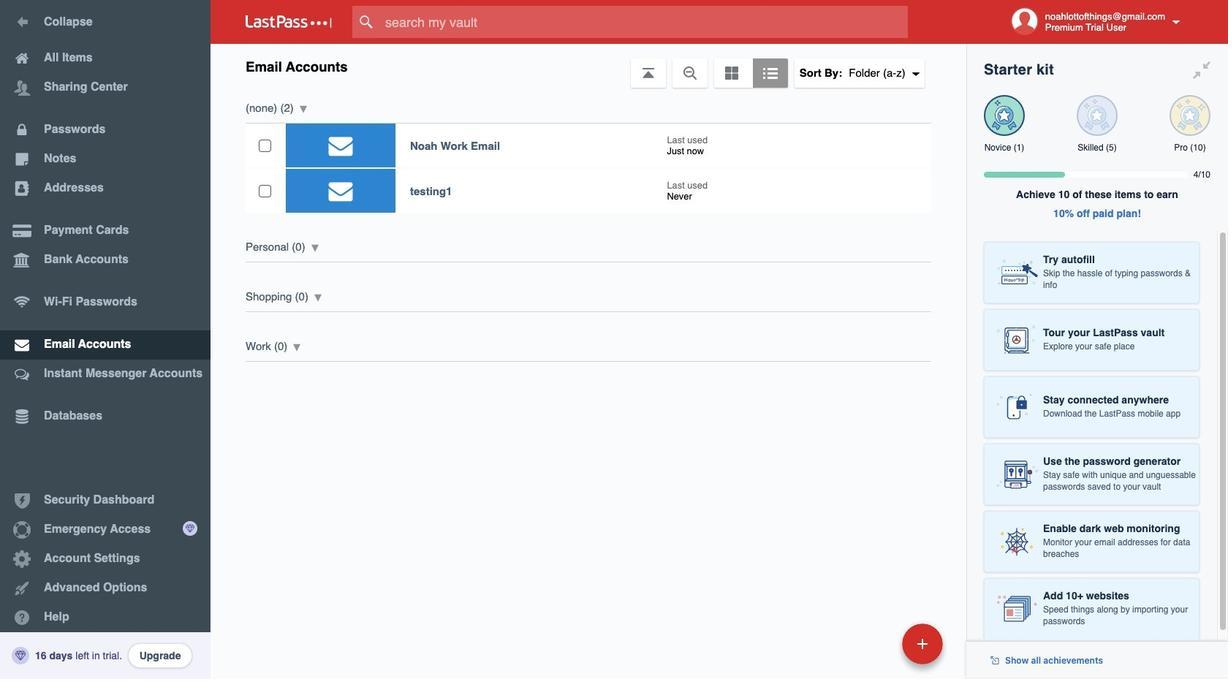 Task type: describe. For each thing, give the bounding box(es) containing it.
search my vault text field
[[353, 6, 937, 38]]

Search search field
[[353, 6, 937, 38]]

main navigation navigation
[[0, 0, 211, 679]]

vault options navigation
[[211, 44, 967, 88]]



Task type: vqa. For each thing, say whether or not it's contained in the screenshot.
DIALOG
no



Task type: locate. For each thing, give the bounding box(es) containing it.
new item element
[[802, 623, 949, 665]]

lastpass image
[[246, 15, 332, 29]]

new item navigation
[[802, 620, 952, 679]]



